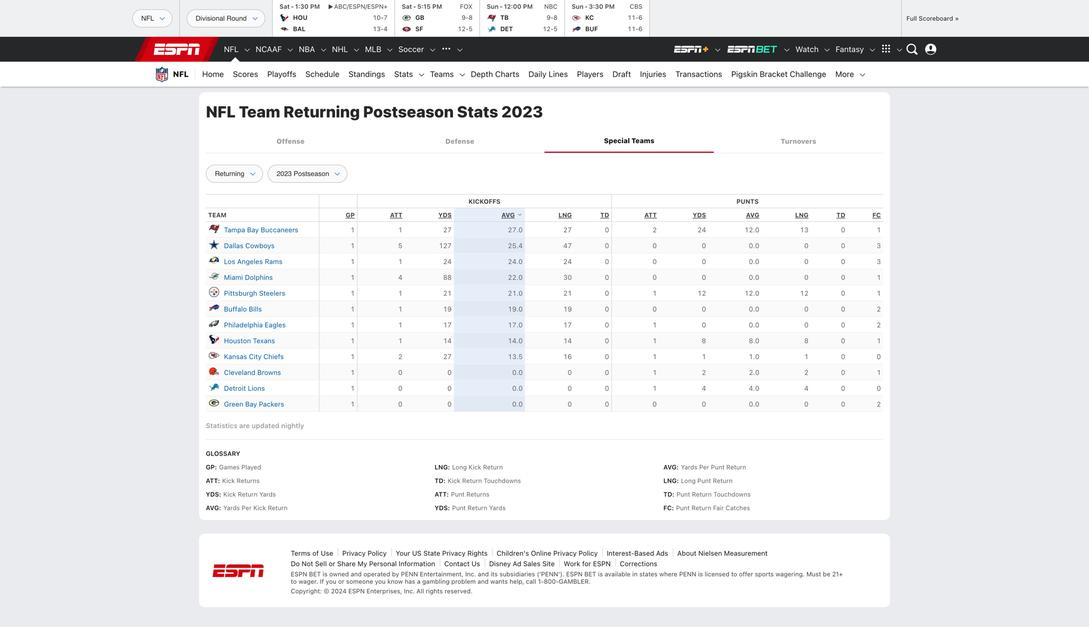 Task type: describe. For each thing, give the bounding box(es) containing it.
1:30
[[295, 3, 309, 10]]

3 for 47
[[877, 242, 882, 250]]

9- for fox
[[462, 14, 469, 21]]

2 14 from the left
[[564, 337, 572, 345]]

lng : long punt return
[[664, 478, 733, 485]]

2 is from the left
[[598, 571, 603, 579]]

1 avg link from the left
[[502, 212, 523, 219]]

2 yds link from the left
[[693, 212, 707, 219]]

do
[[291, 561, 300, 568]]

miami dolphins
[[224, 274, 273, 282]]

9-8 for nbc
[[547, 14, 558, 21]]

2 lng link from the left
[[796, 212, 809, 219]]

contact
[[445, 561, 470, 568]]

about
[[678, 550, 697, 558]]

cleveland browns link
[[224, 368, 281, 378]]

nhl
[[332, 44, 348, 54]]

2 you from the left
[[375, 579, 386, 586]]

1 att link from the left
[[390, 212, 403, 219]]

lines
[[549, 69, 568, 79]]

1 horizontal spatial nfl link
[[220, 37, 243, 62]]

buffalo bills image
[[208, 302, 220, 314]]

watch link
[[792, 37, 824, 62]]

browns
[[258, 369, 281, 377]]

9-8 for fox
[[462, 14, 473, 21]]

1 14 from the left
[[443, 337, 452, 345]]

gambler.
[[559, 579, 591, 586]]

1 vertical spatial team
[[208, 212, 227, 219]]

site
[[543, 561, 555, 568]]

standings page main content
[[199, 92, 891, 525]]

13
[[801, 226, 809, 234]]

stats inside standings page main content
[[457, 102, 499, 121]]

27 for 13.5
[[443, 353, 452, 361]]

8 right 8.0
[[805, 337, 809, 345]]

sports
[[755, 571, 774, 579]]

philadelphia eagles image
[[208, 318, 220, 330]]

5:15
[[418, 3, 431, 10]]

pm for sun 12:00 pm
[[523, 3, 533, 10]]

6 for kc
[[639, 14, 643, 21]]

2 avg link from the left
[[747, 212, 760, 219]]

about nielsen measurement do not sell or share my personal information
[[291, 550, 768, 568]]

sat for sat 1:30 pm
[[280, 3, 290, 10]]

glossary
[[206, 451, 240, 458]]

work
[[564, 561, 581, 568]]

defense link
[[375, 131, 545, 152]]

online
[[531, 550, 552, 558]]

eagles
[[265, 321, 286, 329]]

punt for punt return yards
[[452, 505, 466, 512]]

call
[[526, 579, 537, 586]]

teams link
[[426, 62, 459, 87]]

dolphins
[[245, 274, 273, 282]]

buffalo
[[224, 306, 247, 314]]

detroit lions link
[[224, 384, 265, 394]]

terms
[[291, 550, 311, 558]]

1 17 from the left
[[443, 321, 452, 329]]

punt for punt returns
[[451, 491, 465, 499]]

yards down yds : kick return yards
[[223, 505, 240, 512]]

2 19 from the left
[[564, 306, 572, 314]]

espn right for
[[593, 561, 611, 568]]

att : kick returns
[[206, 478, 260, 485]]

reserved.
[[445, 588, 473, 596]]

1 21 from the left
[[443, 290, 452, 298]]

teams image
[[459, 71, 467, 79]]

copyright:
[[291, 588, 322, 596]]

espn down work
[[567, 571, 583, 579]]

corrections link
[[620, 561, 658, 568]]

profile management image
[[926, 44, 937, 55]]

1 yds link from the left
[[439, 212, 452, 219]]

terms of use link
[[291, 550, 333, 558]]

cleveland browns image
[[208, 366, 220, 377]]

gp for gp : games played
[[206, 464, 215, 472]]

yards up avg : yards per kick return
[[259, 491, 276, 499]]

22.0
[[508, 274, 523, 282]]

nba image
[[320, 46, 328, 54]]

has
[[405, 579, 416, 586]]

1 is from the left
[[323, 571, 328, 579]]

1 bet from the left
[[309, 571, 321, 579]]

pittsburgh steelers image
[[208, 287, 220, 298]]

privacy policy link
[[343, 550, 387, 558]]

players
[[577, 69, 604, 79]]

must
[[807, 571, 822, 579]]

turnovers
[[781, 137, 817, 145]]

: for long kick return
[[448, 464, 450, 472]]

: for long punt return
[[677, 478, 679, 485]]

soccer image
[[429, 46, 437, 54]]

5 inside standings page main content
[[398, 242, 403, 250]]

measurement
[[724, 550, 768, 558]]

2 td link from the left
[[837, 212, 846, 219]]

green bay packers
[[224, 401, 284, 409]]

tampa bay buccaneers
[[224, 226, 299, 234]]

0.0 for 19
[[749, 306, 760, 314]]

8 down the "nbc"
[[554, 14, 558, 21]]

cleveland
[[224, 369, 256, 377]]

9- for nbc
[[547, 14, 554, 21]]

27.0
[[508, 226, 523, 234]]

lions
[[248, 385, 265, 393]]

bills
[[249, 306, 262, 314]]

td : kick return touchdowns
[[435, 478, 521, 485]]

or inside about nielsen measurement do not sell or share my personal information
[[329, 561, 336, 568]]

full
[[907, 15, 918, 22]]

pm for sat 1:30 pm
[[310, 3, 320, 10]]

challenge
[[790, 69, 827, 79]]

2 horizontal spatial 24
[[698, 226, 707, 234]]

punt for punt return touchdowns
[[677, 491, 691, 499]]

2 privacy from the left
[[442, 550, 466, 558]]

espn plus image
[[714, 46, 722, 54]]

kick up td : kick return touchdowns on the left of the page
[[469, 464, 482, 472]]

wants
[[491, 579, 508, 586]]

stats image
[[418, 71, 426, 79]]

charts
[[496, 69, 520, 79]]

depth
[[471, 69, 493, 79]]

by
[[392, 571, 399, 579]]

green bay packers image
[[208, 398, 220, 409]]

0 horizontal spatial 24
[[443, 258, 452, 266]]

0 vertical spatial inc.
[[466, 571, 476, 579]]

0 horizontal spatial inc.
[[404, 588, 415, 596]]

legal footer navigation element
[[286, 548, 863, 596]]

lng up 13
[[796, 212, 809, 219]]

2 21 from the left
[[564, 290, 572, 298]]

interest-based ads link
[[607, 550, 669, 558]]

3:30
[[589, 3, 604, 10]]

rights
[[426, 588, 443, 596]]

yards down td : kick return touchdowns on the left of the page
[[489, 505, 506, 512]]

returns for att : punt returns
[[467, 491, 490, 499]]

owned
[[330, 571, 349, 579]]

2 penn from the left
[[680, 571, 697, 579]]

punt up lng : long punt return
[[711, 464, 725, 472]]

: for punt returns
[[447, 491, 449, 499]]

detroit lions image
[[208, 382, 220, 393]]

11-6 for kc
[[628, 14, 643, 21]]

lng down avg : yards per punt return
[[664, 478, 677, 485]]

children's online privacy policy link
[[497, 550, 598, 558]]

draft link
[[608, 62, 636, 87]]

tb
[[501, 14, 509, 21]]

bay for tampa
[[247, 226, 259, 234]]

espn right 'abc'
[[349, 3, 366, 10]]

27 for 27.0
[[443, 226, 452, 234]]

work for espn link
[[564, 561, 611, 568]]

21+
[[833, 571, 843, 579]]

contact us link
[[445, 561, 480, 568]]

1 horizontal spatial more espn image
[[896, 46, 904, 54]]

its
[[491, 571, 498, 579]]

disney
[[490, 561, 511, 568]]

5 for fox
[[469, 25, 473, 33]]

houston texans image
[[208, 334, 220, 346]]

avg down the 'punts'
[[747, 212, 760, 219]]

127
[[439, 242, 452, 250]]

played
[[242, 464, 261, 472]]

kansas
[[224, 353, 247, 361]]

dallas cowboys
[[224, 242, 275, 250]]

att : punt returns
[[435, 491, 490, 499]]

14.0
[[508, 337, 523, 345]]

0.0 for 30
[[749, 274, 760, 282]]

gambling
[[423, 579, 450, 586]]

kansas city chiefs
[[224, 353, 284, 361]]

injuries link
[[636, 62, 671, 87]]

sun for sun 3:30 pm
[[572, 3, 584, 10]]

1 12 from the left
[[698, 290, 707, 298]]

4 right 4.0
[[805, 385, 809, 393]]

about nielsen measurement link
[[678, 550, 768, 558]]

playoffs link
[[263, 62, 301, 87]]

1 horizontal spatial to
[[732, 571, 738, 579]]

city
[[249, 353, 262, 361]]

of
[[313, 550, 319, 558]]

houston texans link
[[224, 336, 275, 347]]

11- for kc
[[628, 14, 639, 21]]

1 policy from the left
[[368, 550, 387, 558]]

mlb image
[[386, 46, 394, 54]]

0.0 for 47
[[749, 242, 760, 250]]

: for kick return touchdowns
[[444, 478, 446, 485]]

available
[[605, 571, 631, 579]]

per for kick
[[242, 505, 252, 512]]

kansas city chiefs link
[[224, 352, 284, 363]]

2 bet from the left
[[585, 571, 597, 579]]

ncaaf
[[256, 44, 282, 54]]

avg up 27.0
[[502, 212, 515, 219]]

lng up 47
[[559, 212, 572, 219]]

4 down 7
[[384, 25, 388, 33]]

kick down yds : kick return yards
[[254, 505, 266, 512]]

my
[[358, 561, 367, 568]]

more sports image
[[456, 46, 464, 54]]

miami dolphins link
[[224, 272, 273, 283]]

not
[[302, 561, 313, 568]]

1 vertical spatial nfl
[[173, 69, 189, 79]]

scoreboard
[[919, 15, 954, 22]]

12-5 for fox
[[458, 25, 473, 33]]



Task type: vqa. For each thing, say whether or not it's contained in the screenshot.
bay corresponding to Tampa
yes



Task type: locate. For each thing, give the bounding box(es) containing it.
gp : games played
[[206, 464, 261, 472]]

1 horizontal spatial 17
[[564, 321, 572, 329]]

0 horizontal spatial nfl link
[[148, 62, 196, 87]]

kick for att : kick returns
[[222, 478, 235, 485]]

depth charts
[[471, 69, 520, 79]]

espn bet is owned and operated by penn entertainment, inc. and its subsidiaries ('penn'). espn bet is available in states where penn is licensed to offer sports wagering. must be 21+ to wager. if you or someone you know has a gambling problem and wants help, call 1-800-gambler. copyright: © 2024 espn enterprises, inc. all rights reserved.
[[291, 571, 843, 596]]

1 vertical spatial 3
[[877, 258, 882, 266]]

12
[[698, 290, 707, 298], [801, 290, 809, 298]]

0 horizontal spatial gp
[[206, 464, 215, 472]]

0 horizontal spatial touchdowns
[[484, 478, 521, 485]]

1 horizontal spatial 14
[[564, 337, 572, 345]]

nfl inside standings page main content
[[206, 102, 236, 121]]

kick
[[469, 464, 482, 472], [222, 478, 235, 485], [448, 478, 461, 485], [224, 491, 236, 499], [254, 505, 266, 512]]

0 horizontal spatial 12-
[[458, 25, 469, 33]]

team up tampa bay buccaneers icon
[[208, 212, 227, 219]]

1 you from the left
[[326, 579, 337, 586]]

ncaaf image
[[287, 46, 295, 54]]

or inside espn bet is owned and operated by penn entertainment, inc. and its subsidiaries ('penn'). espn bet is available in states where penn is licensed to offer sports wagering. must be 21+ to wager. if you or someone you know has a gambling problem and wants help, call 1-800-gambler. copyright: © 2024 espn enterprises, inc. all rights reserved.
[[338, 579, 345, 586]]

2 6 from the top
[[639, 25, 643, 33]]

4
[[384, 25, 388, 33], [398, 274, 403, 282], [702, 385, 707, 393], [805, 385, 809, 393]]

bay down the lions
[[245, 401, 257, 409]]

pm for sun 3:30 pm
[[605, 3, 615, 10]]

11-6 for buf
[[628, 25, 643, 33]]

to left wager.
[[291, 579, 297, 586]]

special
[[604, 137, 630, 145]]

1 horizontal spatial td link
[[837, 212, 846, 219]]

3 privacy from the left
[[554, 550, 577, 558]]

gp for gp
[[346, 212, 355, 219]]

9-8 down fox
[[462, 14, 473, 21]]

2 12- from the left
[[543, 25, 554, 33]]

licensed
[[705, 571, 730, 579]]

operated
[[364, 571, 391, 579]]

12-5 up global navigation "element"
[[543, 25, 558, 33]]

1 9- from the left
[[462, 14, 469, 21]]

1 horizontal spatial sat
[[402, 3, 412, 10]]

nfl inside global navigation "element"
[[224, 44, 239, 54]]

long
[[453, 464, 467, 472], [681, 478, 696, 485]]

1 horizontal spatial lng link
[[796, 212, 809, 219]]

2024
[[331, 588, 347, 596]]

sat for sat 5:15 pm
[[402, 3, 412, 10]]

team down scores link
[[239, 102, 280, 121]]

penn right where at bottom
[[680, 571, 697, 579]]

0 vertical spatial returns
[[237, 478, 260, 485]]

5
[[469, 25, 473, 33], [554, 25, 558, 33], [398, 242, 403, 250]]

1 vertical spatial long
[[681, 478, 696, 485]]

0 vertical spatial or
[[329, 561, 336, 568]]

pm right 5:15
[[433, 3, 442, 10]]

0 horizontal spatial teams
[[430, 69, 454, 79]]

9- down the "nbc"
[[547, 14, 554, 21]]

0 vertical spatial 3
[[877, 242, 882, 250]]

returns down td : kick return touchdowns on the left of the page
[[467, 491, 490, 499]]

lng link
[[559, 212, 572, 219], [796, 212, 809, 219]]

0 vertical spatial per
[[700, 464, 710, 472]]

1 sat from the left
[[280, 3, 290, 10]]

1 horizontal spatial att link
[[645, 212, 657, 219]]

touchdowns down lng : long kick return
[[484, 478, 521, 485]]

more image
[[859, 71, 867, 79]]

full scoreboard »
[[907, 15, 960, 22]]

6
[[639, 14, 643, 21], [639, 25, 643, 33]]

1 horizontal spatial stats
[[457, 102, 499, 121]]

touchdowns for td : punt return touchdowns
[[714, 491, 751, 499]]

12- for fox
[[458, 25, 469, 33]]

1 horizontal spatial inc.
[[466, 571, 476, 579]]

and
[[351, 571, 362, 579], [478, 571, 489, 579], [478, 579, 489, 586]]

penn
[[401, 571, 418, 579], [680, 571, 697, 579]]

home
[[202, 69, 224, 79]]

inc.
[[466, 571, 476, 579], [404, 588, 415, 596]]

0 horizontal spatial you
[[326, 579, 337, 586]]

1 vertical spatial bay
[[245, 401, 257, 409]]

1 3 from the top
[[877, 242, 882, 250]]

nfl left home
[[173, 69, 189, 79]]

0 horizontal spatial 21
[[443, 290, 452, 298]]

: for punt return fair catches
[[672, 505, 674, 512]]

17 up 16
[[564, 321, 572, 329]]

2 att link from the left
[[645, 212, 657, 219]]

1 horizontal spatial touchdowns
[[714, 491, 751, 499]]

bet down the sell
[[309, 571, 321, 579]]

stats left stats icon
[[394, 69, 413, 79]]

2 horizontal spatial is
[[699, 571, 703, 579]]

12- up global navigation "element"
[[543, 25, 554, 33]]

know
[[388, 579, 403, 586]]

kickoffs
[[469, 198, 501, 206]]

9-8 down the "nbc"
[[547, 14, 558, 21]]

miami
[[224, 274, 243, 282]]

1 6 from the top
[[639, 14, 643, 21]]

nfl link up scores
[[220, 37, 243, 62]]

punt down the td : punt return touchdowns
[[677, 505, 690, 512]]

avg up lng : long punt return
[[664, 464, 677, 472]]

teams inside "link"
[[430, 69, 454, 79]]

2
[[653, 226, 657, 234], [877, 306, 882, 314], [877, 321, 882, 329], [398, 353, 403, 361], [702, 369, 707, 377], [805, 369, 809, 377], [877, 401, 882, 409]]

you right 'if'
[[326, 579, 337, 586]]

1 12.0 from the top
[[745, 226, 760, 234]]

17 down 88
[[443, 321, 452, 329]]

soccer
[[399, 44, 424, 54]]

8 left 8.0
[[702, 337, 707, 345]]

0 vertical spatial teams
[[430, 69, 454, 79]]

2 11- from the top
[[628, 25, 639, 33]]

long for long punt return
[[681, 478, 696, 485]]

0 horizontal spatial per
[[242, 505, 252, 512]]

yards
[[681, 464, 698, 472], [259, 491, 276, 499], [223, 505, 240, 512], [489, 505, 506, 512]]

1 td link from the left
[[601, 212, 610, 219]]

dallas
[[224, 242, 244, 250]]

tampa bay buccaneers link
[[224, 225, 299, 236]]

: for punt return touchdowns
[[673, 491, 675, 499]]

teams inside "tab list"
[[632, 137, 655, 145]]

14
[[443, 337, 452, 345], [564, 337, 572, 345]]

privacy up contact
[[442, 550, 466, 558]]

0.0 for 17
[[749, 321, 760, 329]]

0 horizontal spatial sun
[[487, 3, 499, 10]]

per down yds : kick return yards
[[242, 505, 252, 512]]

kick down games
[[222, 478, 235, 485]]

0 horizontal spatial 12
[[698, 290, 707, 298]]

2 sat from the left
[[402, 3, 412, 10]]

2 policy from the left
[[579, 550, 598, 558]]

special teams
[[604, 137, 655, 145]]

1 horizontal spatial sun
[[572, 3, 584, 10]]

2 horizontal spatial privacy
[[554, 550, 577, 558]]

rams
[[265, 258, 283, 266]]

13-4
[[373, 25, 388, 33]]

punt for punt return fair catches
[[677, 505, 690, 512]]

punts
[[737, 198, 759, 206]]

tab list
[[206, 130, 884, 153]]

1 horizontal spatial 5
[[469, 25, 473, 33]]

state
[[424, 550, 441, 558]]

fc for fc
[[873, 212, 882, 219]]

returns for att : kick returns
[[237, 478, 260, 485]]

espn image
[[213, 565, 264, 578]]

kick for td : kick return touchdowns
[[448, 478, 461, 485]]

postseason
[[363, 102, 454, 121]]

1 horizontal spatial privacy
[[442, 550, 466, 558]]

0 horizontal spatial privacy
[[343, 550, 366, 558]]

espn more sports home page image
[[438, 41, 455, 58]]

1 horizontal spatial policy
[[579, 550, 598, 558]]

bet
[[309, 571, 321, 579], [585, 571, 597, 579]]

per for punt
[[700, 464, 710, 472]]

0 horizontal spatial avg link
[[502, 212, 523, 219]]

1 vertical spatial 12.0
[[745, 290, 760, 298]]

punt
[[711, 464, 725, 472], [698, 478, 712, 485], [451, 491, 465, 499], [677, 491, 691, 499], [452, 505, 466, 512], [677, 505, 690, 512]]

: for yards per kick return
[[219, 505, 221, 512]]

0 horizontal spatial penn
[[401, 571, 418, 579]]

sales
[[524, 561, 541, 568]]

privacy up work
[[554, 550, 577, 558]]

corrections
[[620, 561, 658, 568]]

1 vertical spatial inc.
[[404, 588, 415, 596]]

0 horizontal spatial yds link
[[439, 212, 452, 219]]

nfl down home link at the top
[[206, 102, 236, 121]]

is down the sell
[[323, 571, 328, 579]]

2 horizontal spatial 5
[[554, 25, 558, 33]]

2 12 from the left
[[801, 290, 809, 298]]

13-
[[373, 25, 384, 33]]

someone
[[346, 579, 373, 586]]

fantasy image
[[869, 46, 877, 54]]

4 left 4.0
[[702, 385, 707, 393]]

0 horizontal spatial team
[[208, 212, 227, 219]]

per up lng : long punt return
[[700, 464, 710, 472]]

1.0
[[749, 353, 760, 361]]

1 11-6 from the top
[[628, 14, 643, 21]]

1 11- from the top
[[628, 14, 639, 21]]

21 down '30'
[[564, 290, 572, 298]]

6 for buf
[[639, 25, 643, 33]]

0 horizontal spatial 9-
[[462, 14, 469, 21]]

1 vertical spatial stats
[[457, 102, 499, 121]]

0 horizontal spatial 12-5
[[458, 25, 473, 33]]

page footer region
[[199, 531, 891, 613]]

policy up work for espn link
[[579, 550, 598, 558]]

schedule
[[306, 69, 340, 79]]

©
[[324, 588, 329, 596]]

sun for sun 12:00 pm
[[487, 3, 499, 10]]

privacy policy
[[343, 550, 387, 558]]

espn bet image
[[784, 46, 792, 54]]

updated
[[252, 422, 280, 430]]

2 12.0 from the top
[[745, 290, 760, 298]]

1 vertical spatial fc
[[664, 505, 672, 512]]

buf
[[586, 25, 598, 33]]

touchdowns for td : kick return touchdowns
[[484, 478, 521, 485]]

avg link
[[502, 212, 523, 219], [747, 212, 760, 219]]

pittsburgh steelers
[[224, 290, 285, 298]]

houston
[[224, 337, 251, 345]]

0 vertical spatial 12.0
[[745, 226, 760, 234]]

teams right stats icon
[[430, 69, 454, 79]]

injuries
[[641, 69, 667, 79]]

long up td : kick return touchdowns on the left of the page
[[453, 464, 467, 472]]

to left offer
[[732, 571, 738, 579]]

1 horizontal spatial 12
[[801, 290, 809, 298]]

terms of use
[[291, 550, 333, 558]]

lng up att : punt returns
[[435, 464, 448, 472]]

or right the sell
[[329, 561, 336, 568]]

0 vertical spatial gp
[[346, 212, 355, 219]]

1 lng link from the left
[[559, 212, 572, 219]]

nfl link left home link at the top
[[148, 62, 196, 87]]

1 horizontal spatial per
[[700, 464, 710, 472]]

8 down fox
[[469, 14, 473, 21]]

: for yards per punt return
[[677, 464, 679, 472]]

soccer link
[[394, 37, 429, 62]]

3 pm from the left
[[523, 3, 533, 10]]

2 9- from the left
[[547, 14, 554, 21]]

5 left 127
[[398, 242, 403, 250]]

1 horizontal spatial team
[[239, 102, 280, 121]]

0 horizontal spatial 14
[[443, 337, 452, 345]]

avg down yds : kick return yards
[[206, 505, 219, 512]]

det
[[501, 25, 513, 33]]

1 12- from the left
[[458, 25, 469, 33]]

0 horizontal spatial td link
[[601, 212, 610, 219]]

1 pm from the left
[[310, 3, 320, 10]]

0 horizontal spatial att link
[[390, 212, 403, 219]]

interest-based ads
[[607, 550, 669, 558]]

2 sun from the left
[[572, 3, 584, 10]]

1 horizontal spatial returns
[[467, 491, 490, 499]]

punt up yds : punt return yards
[[451, 491, 465, 499]]

steelers
[[259, 290, 285, 298]]

12.0 down the 'punts'
[[745, 226, 760, 234]]

1 horizontal spatial 12-5
[[543, 25, 558, 33]]

12- up more sports icon
[[458, 25, 469, 33]]

1 horizontal spatial penn
[[680, 571, 697, 579]]

avg : yards per punt return
[[664, 464, 747, 472]]

touchdowns
[[484, 478, 521, 485], [714, 491, 751, 499]]

espn bet image
[[727, 45, 779, 54]]

2 17 from the left
[[564, 321, 572, 329]]

penn down information
[[401, 571, 418, 579]]

lng
[[559, 212, 572, 219], [796, 212, 809, 219], [435, 464, 448, 472], [664, 478, 677, 485]]

transactions
[[676, 69, 723, 79]]

tab list inside standings page main content
[[206, 130, 884, 153]]

fc : punt return fair catches
[[664, 505, 751, 512]]

0 horizontal spatial to
[[291, 579, 297, 586]]

19 down 88
[[443, 306, 452, 314]]

5 down the "nbc"
[[554, 25, 558, 33]]

wager.
[[299, 579, 318, 586]]

privacy up share
[[343, 550, 366, 558]]

12.0 up 8.0
[[745, 290, 760, 298]]

global navigation element
[[148, 37, 942, 62]]

ncaaf link
[[251, 37, 287, 62]]

watch image
[[824, 46, 832, 54]]

pm right 3:30
[[605, 3, 615, 10]]

5 down fox
[[469, 25, 473, 33]]

0 vertical spatial bay
[[247, 226, 259, 234]]

pm for sat 5:15 pm
[[433, 3, 442, 10]]

1 vertical spatial touchdowns
[[714, 491, 751, 499]]

0 vertical spatial fc
[[873, 212, 882, 219]]

2 9-8 from the left
[[547, 14, 558, 21]]

1 9-8 from the left
[[462, 14, 473, 21]]

sun left 3:30
[[572, 3, 584, 10]]

1 horizontal spatial teams
[[632, 137, 655, 145]]

0 vertical spatial 11-
[[628, 14, 639, 21]]

stats link
[[390, 62, 418, 87]]

1 vertical spatial 11-6
[[628, 25, 643, 33]]

touchdowns up catches
[[714, 491, 751, 499]]

espn+ image
[[674, 45, 710, 54]]

: for kick return yards
[[219, 491, 221, 499]]

0 vertical spatial 6
[[639, 14, 643, 21]]

0 horizontal spatial lng link
[[559, 212, 572, 219]]

nbc
[[545, 3, 558, 10]]

green
[[224, 401, 243, 409]]

1 vertical spatial returns
[[467, 491, 490, 499]]

3
[[877, 242, 882, 250], [877, 258, 882, 266]]

sat left 5:15
[[402, 3, 412, 10]]

cleveland browns
[[224, 369, 281, 377]]

4 left 88
[[398, 274, 403, 282]]

0.0 for 0
[[749, 401, 760, 409]]

avg link up 27.0
[[502, 212, 523, 219]]

los angeles rams image
[[208, 255, 220, 266]]

bet down work for espn link
[[585, 571, 597, 579]]

4 pm from the left
[[605, 3, 615, 10]]

5 for nbc
[[554, 25, 558, 33]]

0 horizontal spatial or
[[329, 561, 336, 568]]

1 vertical spatial teams
[[632, 137, 655, 145]]

tab list containing special teams
[[206, 130, 884, 153]]

2 pm from the left
[[433, 3, 442, 10]]

0 horizontal spatial more espn image
[[878, 41, 895, 58]]

1 penn from the left
[[401, 571, 418, 579]]

0 horizontal spatial 5
[[398, 242, 403, 250]]

hou
[[293, 14, 308, 21]]

0 horizontal spatial sat
[[280, 3, 290, 10]]

buffalo bills link
[[224, 304, 262, 315]]

2 12-5 from the left
[[543, 25, 558, 33]]

12- for nbc
[[543, 25, 554, 33]]

3 for 24
[[877, 258, 882, 266]]

1 horizontal spatial 21
[[564, 290, 572, 298]]

fc for fc : punt return fair catches
[[664, 505, 672, 512]]

stats up 'defense'
[[457, 102, 499, 121]]

1 horizontal spatial 9-
[[547, 14, 554, 21]]

1 horizontal spatial or
[[338, 579, 345, 586]]

nfl team returning postseason stats 2023
[[206, 102, 544, 121]]

1 horizontal spatial avg link
[[747, 212, 760, 219]]

espn down the do
[[291, 571, 307, 579]]

pigskin
[[732, 69, 758, 79]]

1 horizontal spatial yds link
[[693, 212, 707, 219]]

12.0 for 12
[[745, 290, 760, 298]]

avg link down the 'punts'
[[747, 212, 760, 219]]

0 horizontal spatial 17
[[443, 321, 452, 329]]

teams right the special
[[632, 137, 655, 145]]

0 horizontal spatial fc
[[664, 505, 672, 512]]

0.0 for 24
[[749, 258, 760, 266]]

miami dolphins image
[[208, 271, 220, 282]]

1 12-5 from the left
[[458, 25, 473, 33]]

kick down att : kick returns
[[224, 491, 236, 499]]

1 sun from the left
[[487, 3, 499, 10]]

yds link
[[439, 212, 452, 219], [693, 212, 707, 219]]

1 vertical spatial 11-
[[628, 25, 639, 33]]

1 vertical spatial 6
[[639, 25, 643, 33]]

rights
[[468, 550, 488, 558]]

is down work for espn link
[[598, 571, 603, 579]]

inc. down has
[[404, 588, 415, 596]]

entertainment,
[[420, 571, 464, 579]]

inc. down "us" at the left bottom of the page
[[466, 571, 476, 579]]

problem
[[452, 579, 476, 586]]

0 horizontal spatial 9-8
[[462, 14, 473, 21]]

all
[[417, 588, 424, 596]]

19 down '30'
[[564, 306, 572, 314]]

nhl image
[[353, 46, 361, 54]]

detroit
[[224, 385, 246, 393]]

1 horizontal spatial 24
[[564, 258, 572, 266]]

1 horizontal spatial fc
[[873, 212, 882, 219]]

9- down fox
[[462, 14, 469, 21]]

12.0 for 24
[[745, 226, 760, 234]]

bay for green
[[245, 401, 257, 409]]

tampa bay buccaneers image
[[208, 223, 220, 234]]

lng link up 13
[[796, 212, 809, 219]]

1 vertical spatial or
[[338, 579, 345, 586]]

0 vertical spatial touchdowns
[[484, 478, 521, 485]]

0 vertical spatial nfl
[[224, 44, 239, 54]]

1 privacy from the left
[[343, 550, 366, 558]]

nfl image
[[243, 46, 251, 54]]

punt down att : punt returns
[[452, 505, 466, 512]]

do not sell or share my personal information link
[[291, 561, 435, 568]]

you up enterprises,
[[375, 579, 386, 586]]

espn down someone
[[349, 588, 365, 596]]

0 vertical spatial stats
[[394, 69, 413, 79]]

sun 3:30 pm
[[572, 3, 615, 10]]

dallas cowboys image
[[208, 239, 220, 250]]

: for punt return yards
[[448, 505, 450, 512]]

long for long kick return
[[453, 464, 467, 472]]

1 horizontal spatial long
[[681, 478, 696, 485]]

0 horizontal spatial returns
[[237, 478, 260, 485]]

more espn image
[[878, 41, 895, 58], [896, 46, 904, 54]]

yards up lng : long punt return
[[681, 464, 698, 472]]

policy up personal
[[368, 550, 387, 558]]

lng link up 47
[[559, 212, 572, 219]]

pm right 1:30
[[310, 3, 320, 10]]

based
[[635, 550, 655, 558]]

30
[[564, 274, 572, 282]]

or up '2024'
[[338, 579, 345, 586]]

schedule link
[[301, 62, 344, 87]]

3 is from the left
[[699, 571, 703, 579]]

pm right the 12:00
[[523, 3, 533, 10]]

1 horizontal spatial 19
[[564, 306, 572, 314]]

is left licensed at right bottom
[[699, 571, 703, 579]]

enterprises,
[[367, 588, 402, 596]]

2 3 from the top
[[877, 258, 882, 266]]

1 horizontal spatial bet
[[585, 571, 597, 579]]

0 horizontal spatial bet
[[309, 571, 321, 579]]

2 11-6 from the top
[[628, 25, 643, 33]]

: for games played
[[215, 464, 217, 472]]

stats inside "stats" link
[[394, 69, 413, 79]]

1 19 from the left
[[443, 306, 452, 314]]

espn+
[[367, 3, 388, 10]]

nfl left 'nfl' image
[[224, 44, 239, 54]]

wagering.
[[776, 571, 805, 579]]

11- for buf
[[628, 25, 639, 33]]

21 down 88
[[443, 290, 452, 298]]

: for kick returns
[[218, 478, 220, 485]]

kick for yds : kick return yards
[[224, 491, 236, 499]]

kick up att : punt returns
[[448, 478, 461, 485]]

kansas city chiefs image
[[208, 350, 220, 361]]

children's
[[497, 550, 529, 558]]

12-5 for nbc
[[543, 25, 558, 33]]

punt down avg : yards per punt return
[[698, 478, 712, 485]]

0 vertical spatial long
[[453, 464, 467, 472]]



